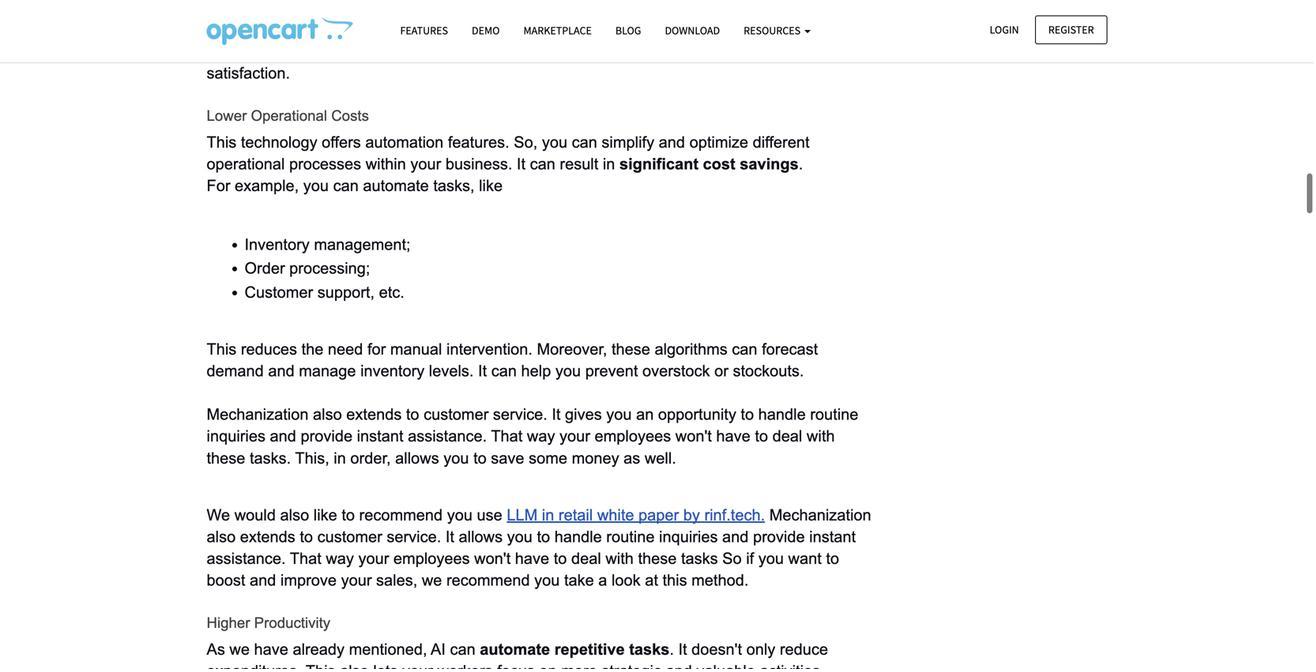 Task type: vqa. For each thing, say whether or not it's contained in the screenshot.
overstock
yes



Task type: describe. For each thing, give the bounding box(es) containing it.
rates
[[676, 43, 711, 60]]

register
[[1049, 23, 1094, 37]]

technology
[[241, 133, 317, 151]]

result
[[560, 155, 599, 173]]

etc.
[[379, 284, 405, 301]]

way inside mechanization also extends to customer service. it gives you an opportunity to handle routine inquiries and provide instant assistance. that way your employees won't have to deal with these tasks. this, in order, allows you to save some money as well.
[[527, 428, 555, 445]]

you inside the this technology offers automation features. so, you can simplify and optimize different operational processes within your business. it can result in
[[542, 133, 568, 151]]

order,
[[350, 450, 391, 467]]

automation
[[365, 133, 444, 151]]

moreover,
[[537, 341, 607, 358]]

offers
[[322, 133, 361, 151]]

algorithms
[[655, 341, 728, 358]]

prevent
[[585, 362, 638, 380]]

1 vertical spatial tasks
[[629, 641, 670, 658]]

within
[[366, 155, 406, 173]]

it inside . it doesn't only reduce expenditures. this also lets your workers focus on more strategic and valuable activities.
[[679, 641, 687, 658]]

you left the an
[[606, 406, 632, 423]]

provide inside mechanization also extends to customer service. it gives you an opportunity to handle routine inquiries and provide instant assistance. that way your employees won't have to deal with these tasks. this, in order, allows you to save some money as well.
[[301, 428, 353, 445]]

employees inside mechanization also extends to customer service. it gives you an opportunity to handle routine inquiries and provide instant assistance. that way your employees won't have to deal with these tasks. this, in order, allows you to save some money as well.
[[595, 428, 671, 445]]

. it doesn't only reduce expenditures. this also lets your workers focus on more strategic and valuable activities.
[[207, 641, 833, 669]]

it inside mechanization also extends to customer service. it gives you an opportunity to handle routine inquiries and provide instant assistance. that way your employees won't have to deal with these tasks. this, in order, allows you to save some money as well.
[[552, 406, 561, 423]]

inventory
[[360, 362, 425, 380]]

it inside the this technology offers automation features. so, you can simplify and optimize different operational processes within your business. it can result in
[[517, 155, 526, 173]]

different
[[753, 133, 810, 151]]

processing;
[[289, 260, 370, 277]]

need
[[328, 341, 363, 358]]

levels.
[[429, 362, 474, 380]]

and inside you can fully understand the individual tastes of each client. it allows you to improve the relevance of product suggestions. it may lead to higher conversion rates and customer satisfaction.
[[715, 43, 742, 60]]

in inside the this technology offers automation features. so, you can simplify and optimize different operational processes within your business. it can result in
[[603, 155, 615, 173]]

boost
[[207, 572, 245, 589]]

register link
[[1035, 15, 1108, 44]]

paper
[[639, 507, 679, 524]]

want
[[788, 550, 822, 568]]

these inside mechanization also extends to customer service. it gives you an opportunity to handle routine inquiries and provide instant assistance. that way your employees won't have to deal with these tasks. this, in order, allows you to save some money as well.
[[207, 450, 245, 467]]

in inside mechanization also extends to customer service. it gives you an opportunity to handle routine inquiries and provide instant assistance. that way your employees won't have to deal with these tasks. this, in order, allows you to save some money as well.
[[334, 450, 346, 467]]

employees inside mechanization also extends to customer service. it allows you to handle routine inquiries and provide instant assistance. that way your employees won't have to deal with these tasks so if you want to boost and improve your sales, we recommend you take a look at this method.
[[394, 550, 470, 568]]

it up conversion
[[629, 21, 638, 38]]

focus
[[497, 663, 535, 669]]

as
[[624, 450, 640, 467]]

blog link
[[604, 17, 653, 44]]

lower operational costs
[[207, 107, 369, 124]]

it inside mechanization also extends to customer service. it allows you to handle routine inquiries and provide instant assistance. that way your employees won't have to deal with these tasks so if you want to boost and improve your sales, we recommend you take a look at this method.
[[446, 528, 454, 546]]

won't inside mechanization also extends to customer service. it gives you an opportunity to handle routine inquiries and provide instant assistance. that way your employees won't have to deal with these tasks. this, in order, allows you to save some money as well.
[[676, 428, 712, 445]]

gives
[[565, 406, 602, 423]]

integrating artificial intelligence in e-commerce operations image
[[207, 17, 353, 45]]

service. for employees
[[387, 528, 441, 546]]

1 vertical spatial automate
[[480, 641, 550, 658]]

extends for instant
[[346, 406, 402, 423]]

opportunity
[[658, 406, 737, 423]]

resources link
[[732, 17, 823, 44]]

and right boost
[[250, 572, 276, 589]]

also inside mechanization also extends to customer service. it allows you to handle routine inquiries and provide instant assistance. that way your employees won't have to deal with these tasks so if you want to boost and improve your sales, we recommend you take a look at this method.
[[207, 528, 236, 546]]

you inside you can fully understand the individual tastes of each client. it allows you to improve the relevance of product suggestions. it may lead to higher conversion rates and customer satisfaction.
[[690, 21, 716, 38]]

demo
[[472, 23, 500, 38]]

ai
[[431, 641, 446, 658]]

customer
[[245, 284, 313, 301]]

manual
[[390, 341, 442, 358]]

1 horizontal spatial .
[[799, 155, 803, 173]]

only
[[747, 641, 776, 658]]

tasks.
[[250, 450, 291, 467]]

lower
[[207, 107, 247, 124]]

this,
[[295, 450, 329, 467]]

deal inside mechanization also extends to customer service. it gives you an opportunity to handle routine inquiries and provide instant assistance. that way your employees won't have to deal with these tasks. this, in order, allows you to save some money as well.
[[773, 428, 803, 445]]

provide inside mechanization also extends to customer service. it allows you to handle routine inquiries and provide instant assistance. that way your employees won't have to deal with these tasks so if you want to boost and improve your sales, we recommend you take a look at this method.
[[753, 528, 805, 546]]

assistance. inside mechanization also extends to customer service. it allows you to handle routine inquiries and provide instant assistance. that way your employees won't have to deal with these tasks so if you want to boost and improve your sales, we recommend you take a look at this method.
[[207, 550, 286, 568]]

manage
[[299, 362, 356, 380]]

also inside . it doesn't only reduce expenditures. this also lets your workers focus on more strategic and valuable activities.
[[340, 663, 369, 669]]

you inside this reduces the need for manual intervention. moreover, these algorithms can forecast demand and manage inventory levels. it can help you prevent overstock or stockouts.
[[556, 362, 581, 380]]

productivity
[[254, 615, 330, 632]]

stockouts.
[[733, 362, 804, 380]]

simplify
[[602, 133, 655, 151]]

allows inside mechanization also extends to customer service. it gives you an opportunity to handle routine inquiries and provide instant assistance. that way your employees won't have to deal with these tasks. this, in order, allows you to save some money as well.
[[395, 450, 439, 467]]

activities.
[[760, 663, 825, 669]]

cost
[[703, 155, 736, 173]]

tasks inside mechanization also extends to customer service. it allows you to handle routine inquiries and provide instant assistance. that way your employees won't have to deal with these tasks so if you want to boost and improve your sales, we recommend you take a look at this method.
[[681, 550, 718, 568]]

mechanization also extends to customer service. it gives you an opportunity to handle routine inquiries and provide instant assistance. that way your employees won't have to deal with these tasks. this, in order, allows you to save some money as well.
[[207, 406, 863, 467]]

handle inside mechanization also extends to customer service. it allows you to handle routine inquiries and provide instant assistance. that way your employees won't have to deal with these tasks so if you want to boost and improve your sales, we recommend you take a look at this method.
[[555, 528, 602, 546]]

that inside mechanization also extends to customer service. it gives you an opportunity to handle routine inquiries and provide instant assistance. that way your employees won't have to deal with these tasks. this, in order, allows you to save some money as well.
[[491, 428, 523, 445]]

optimize
[[690, 133, 749, 151]]

recommend inside mechanization also extends to customer service. it allows you to handle routine inquiries and provide instant assistance. that way your employees won't have to deal with these tasks so if you want to boost and improve your sales, we recommend you take a look at this method.
[[447, 572, 530, 589]]

for
[[207, 177, 230, 194]]

tasks,
[[433, 177, 475, 194]]

forecast
[[762, 341, 818, 358]]

fully
[[268, 21, 296, 38]]

you down llm
[[507, 528, 533, 546]]

suggestions.
[[354, 43, 443, 60]]

you down processes
[[303, 177, 329, 194]]

processes
[[289, 155, 361, 173]]

overstock
[[643, 362, 710, 380]]

0 horizontal spatial of
[[280, 43, 293, 60]]

llm
[[507, 507, 538, 524]]

can down so,
[[530, 155, 556, 173]]

white
[[597, 507, 634, 524]]

savings
[[740, 155, 799, 173]]

operational
[[251, 107, 327, 124]]

you right if
[[759, 550, 784, 568]]

the inside this reduces the need for manual intervention. moreover, these algorithms can forecast demand and manage inventory levels. it can help you prevent overstock or stockouts.
[[302, 341, 324, 358]]

and inside the this technology offers automation features. so, you can simplify and optimize different operational processes within your business. it can result in
[[659, 133, 685, 151]]

as
[[207, 641, 225, 658]]

2 horizontal spatial the
[[798, 21, 820, 38]]

you left take
[[534, 572, 560, 589]]

doesn't
[[692, 641, 742, 658]]

valuable
[[697, 663, 756, 669]]

mechanization also extends to customer service. it allows you to handle routine inquiries and provide instant assistance. that way your employees won't have to deal with these tasks so if you want to boost and improve your sales, we recommend you take a look at this method.
[[207, 507, 876, 589]]

by
[[683, 507, 700, 524]]

your inside the this technology offers automation features. so, you can simplify and optimize different operational processes within your business. it can result in
[[411, 155, 441, 173]]

instant inside mechanization also extends to customer service. it gives you an opportunity to handle routine inquiries and provide instant assistance. that way your employees won't have to deal with these tasks. this, in order, allows you to save some money as well.
[[357, 428, 404, 445]]

this technology offers automation features. so, you can simplify and optimize different operational processes within your business. it can result in
[[207, 133, 814, 173]]

customer for handle
[[317, 528, 382, 546]]

. inside . it doesn't only reduce expenditures. this also lets your workers focus on more strategic and valuable activities.
[[670, 641, 674, 658]]

with inside mechanization also extends to customer service. it gives you an opportunity to handle routine inquiries and provide instant assistance. that way your employees won't have to deal with these tasks. this, in order, allows you to save some money as well.
[[807, 428, 835, 445]]

this for this technology offers automation features. so, you can simplify and optimize different operational processes within your business. it can result in
[[207, 133, 237, 151]]

take
[[564, 572, 594, 589]]

you left save
[[444, 450, 469, 467]]

each
[[544, 21, 579, 38]]

we
[[207, 507, 230, 524]]

llm in retail white paper by rinf.tech. link
[[507, 505, 765, 525]]

1 horizontal spatial in
[[542, 507, 554, 524]]

look
[[612, 572, 641, 589]]

you
[[207, 21, 233, 38]]

2 vertical spatial have
[[254, 641, 288, 658]]

features.
[[448, 133, 510, 151]]

inventory
[[245, 236, 310, 253]]

so
[[723, 550, 742, 568]]

or
[[715, 362, 729, 380]]

won't inside mechanization also extends to customer service. it allows you to handle routine inquiries and provide instant assistance. that way your employees won't have to deal with these tasks so if you want to boost and improve your sales, we recommend you take a look at this method.
[[474, 550, 511, 568]]

0 vertical spatial recommend
[[359, 507, 443, 524]]

your left sales,
[[341, 572, 372, 589]]

0 horizontal spatial we
[[230, 641, 250, 658]]

higher
[[207, 615, 250, 632]]



Task type: locate. For each thing, give the bounding box(es) containing it.
support,
[[318, 284, 375, 301]]

automate up focus
[[480, 641, 550, 658]]

of left "each"
[[527, 21, 540, 38]]

1 horizontal spatial like
[[479, 177, 503, 194]]

and up significant
[[659, 133, 685, 151]]

1 vertical spatial employees
[[394, 550, 470, 568]]

1 vertical spatial in
[[334, 450, 346, 467]]

this inside the this technology offers automation features. so, you can simplify and optimize different operational processes within your business. it can result in
[[207, 133, 237, 151]]

marketplace link
[[512, 17, 604, 44]]

provide up "this,"
[[301, 428, 353, 445]]

2 horizontal spatial customer
[[746, 43, 811, 60]]

1 vertical spatial extends
[[240, 528, 295, 546]]

deal down "stockouts." in the bottom of the page
[[773, 428, 803, 445]]

more
[[561, 663, 597, 669]]

and inside . it doesn't only reduce expenditures. this also lets your workers focus on more strategic and valuable activities.
[[666, 663, 692, 669]]

recommend down use
[[447, 572, 530, 589]]

0 horizontal spatial .
[[670, 641, 674, 658]]

this reduces the need for manual intervention. moreover, these algorithms can forecast demand and manage inventory levels. it can help you prevent overstock or stockouts.
[[207, 341, 823, 380]]

0 vertical spatial assistance.
[[408, 428, 487, 445]]

recommend down the order,
[[359, 507, 443, 524]]

1 horizontal spatial allows
[[459, 528, 503, 546]]

these inside this reduces the need for manual intervention. moreover, these algorithms can forecast demand and manage inventory levels. it can help you prevent overstock or stockouts.
[[612, 341, 650, 358]]

and up tasks.
[[270, 428, 296, 445]]

service. inside mechanization also extends to customer service. it gives you an opportunity to handle routine inquiries and provide instant assistance. that way your employees won't have to deal with these tasks. this, in order, allows you to save some money as well.
[[493, 406, 548, 423]]

1 vertical spatial mechanization
[[770, 507, 872, 524]]

higher
[[547, 43, 591, 60]]

we
[[422, 572, 442, 589], [230, 641, 250, 658]]

automate
[[363, 177, 429, 194], [480, 641, 550, 658]]

it down individual
[[447, 43, 456, 60]]

lets
[[373, 663, 398, 669]]

1 horizontal spatial won't
[[676, 428, 712, 445]]

1 vertical spatial deal
[[571, 550, 601, 568]]

0 vertical spatial this
[[207, 133, 237, 151]]

2 horizontal spatial in
[[603, 155, 615, 173]]

handle
[[758, 406, 806, 423], [555, 528, 602, 546]]

0 horizontal spatial the
[[302, 341, 324, 358]]

customer down levels.
[[424, 406, 489, 423]]

allows down we would also like to recommend you use llm in retail white paper by rinf.tech.
[[459, 528, 503, 546]]

routine inside mechanization also extends to customer service. it gives you an opportunity to handle routine inquiries and provide instant assistance. that way your employees won't have to deal with these tasks. this, in order, allows you to save some money as well.
[[810, 406, 859, 423]]

like down "this,"
[[314, 507, 337, 524]]

these up at
[[638, 550, 677, 568]]

your inside . it doesn't only reduce expenditures. this also lets your workers focus on more strategic and valuable activities.
[[402, 663, 433, 669]]

customer inside mechanization also extends to customer service. it allows you to handle routine inquiries and provide instant assistance. that way your employees won't have to deal with these tasks so if you want to boost and improve your sales, we recommend you take a look at this method.
[[317, 528, 382, 546]]

workers
[[437, 663, 493, 669]]

0 horizontal spatial assistance.
[[207, 550, 286, 568]]

have
[[716, 428, 751, 445], [515, 550, 549, 568], [254, 641, 288, 658]]

we right sales,
[[422, 572, 442, 589]]

this for this reduces the need for manual intervention. moreover, these algorithms can forecast demand and manage inventory levels. it can help you prevent overstock or stockouts.
[[207, 341, 237, 358]]

if
[[746, 550, 754, 568]]

this down already
[[306, 663, 336, 669]]

0 vertical spatial of
[[527, 21, 540, 38]]

0 vertical spatial allows
[[642, 21, 686, 38]]

2 vertical spatial allows
[[459, 528, 503, 546]]

1 horizontal spatial service.
[[493, 406, 548, 423]]

2 horizontal spatial have
[[716, 428, 751, 445]]

1 vertical spatial inquiries
[[659, 528, 718, 546]]

1 horizontal spatial with
[[807, 428, 835, 445]]

1 vertical spatial instant
[[809, 528, 856, 546]]

can up the result
[[572, 133, 597, 151]]

resources
[[744, 23, 803, 38]]

you right so,
[[542, 133, 568, 151]]

1 horizontal spatial improve
[[738, 21, 794, 38]]

to
[[720, 21, 733, 38], [529, 43, 542, 60], [406, 406, 419, 423], [741, 406, 754, 423], [755, 428, 768, 445], [473, 450, 487, 467], [342, 507, 355, 524], [300, 528, 313, 546], [537, 528, 550, 546], [554, 550, 567, 568], [826, 550, 839, 568]]

0 horizontal spatial improve
[[281, 572, 337, 589]]

retail
[[559, 507, 593, 524]]

it down so,
[[517, 155, 526, 173]]

handle down retail
[[555, 528, 602, 546]]

as we have already mentioned, ai can automate repetitive tasks
[[207, 641, 670, 658]]

well.
[[645, 450, 676, 467]]

operational
[[207, 155, 285, 173]]

employees up as
[[595, 428, 671, 445]]

0 horizontal spatial tasks
[[629, 641, 670, 658]]

1 horizontal spatial employees
[[595, 428, 671, 445]]

and down doesn't
[[666, 663, 692, 669]]

handle down "stockouts." in the bottom of the page
[[758, 406, 806, 423]]

individual
[[410, 21, 476, 38]]

understand
[[300, 21, 379, 38]]

have down opportunity
[[716, 428, 751, 445]]

like
[[479, 177, 503, 194], [314, 507, 337, 524]]

example,
[[235, 177, 299, 194]]

0 vertical spatial we
[[422, 572, 442, 589]]

significant
[[620, 155, 699, 173]]

0 horizontal spatial inquiries
[[207, 428, 266, 445]]

and inside this reduces the need for manual intervention. moreover, these algorithms can forecast demand and manage inventory levels. it can help you prevent overstock or stockouts.
[[268, 362, 295, 380]]

and down reduces
[[268, 362, 295, 380]]

1 horizontal spatial inquiries
[[659, 528, 718, 546]]

these inside mechanization also extends to customer service. it allows you to handle routine inquiries and provide instant assistance. that way your employees won't have to deal with these tasks so if you want to boost and improve your sales, we recommend you take a look at this method.
[[638, 550, 677, 568]]

an
[[636, 406, 654, 423]]

0 horizontal spatial mechanization
[[207, 406, 309, 423]]

customer inside you can fully understand the individual tastes of each client. it allows you to improve the relevance of product suggestions. it may lead to higher conversion rates and customer satisfaction.
[[746, 43, 811, 60]]

0 vertical spatial handle
[[758, 406, 806, 423]]

provide up want
[[753, 528, 805, 546]]

0 vertical spatial that
[[491, 428, 523, 445]]

deal up take
[[571, 550, 601, 568]]

customer for opportunity
[[424, 406, 489, 423]]

instant up the order,
[[357, 428, 404, 445]]

tastes
[[480, 21, 522, 38]]

2 horizontal spatial allows
[[642, 21, 686, 38]]

2 vertical spatial this
[[306, 663, 336, 669]]

like down the business.
[[479, 177, 503, 194]]

improve inside you can fully understand the individual tastes of each client. it allows you to improve the relevance of product suggestions. it may lead to higher conversion rates and customer satisfaction.
[[738, 21, 794, 38]]

improve inside mechanization also extends to customer service. it allows you to handle routine inquiries and provide instant assistance. that way your employees won't have to deal with these tasks so if you want to boost and improve your sales, we recommend you take a look at this method.
[[281, 572, 337, 589]]

0 horizontal spatial that
[[290, 550, 322, 568]]

0 horizontal spatial deal
[[571, 550, 601, 568]]

0 vertical spatial routine
[[810, 406, 859, 423]]

in right "this,"
[[334, 450, 346, 467]]

1 vertical spatial handle
[[555, 528, 602, 546]]

assistance. down levels.
[[408, 428, 487, 445]]

service. up save
[[493, 406, 548, 423]]

you down moreover,
[[556, 362, 581, 380]]

1 vertical spatial allows
[[395, 450, 439, 467]]

it inside this reduces the need for manual intervention. moreover, these algorithms can forecast demand and manage inventory levels. it can help you prevent overstock or stockouts.
[[478, 362, 487, 380]]

higher productivity
[[207, 615, 330, 632]]

service. inside mechanization also extends to customer service. it allows you to handle routine inquiries and provide instant assistance. that way your employees won't have to deal with these tasks so if you want to boost and improve your sales, we recommend you take a look at this method.
[[387, 528, 441, 546]]

automate down within
[[363, 177, 429, 194]]

1 horizontal spatial extends
[[346, 406, 402, 423]]

marketplace
[[524, 23, 592, 38]]

0 horizontal spatial employees
[[394, 550, 470, 568]]

have down llm
[[515, 550, 549, 568]]

allows right the order,
[[395, 450, 439, 467]]

0 vertical spatial provide
[[301, 428, 353, 445]]

1 horizontal spatial of
[[527, 21, 540, 38]]

0 vertical spatial have
[[716, 428, 751, 445]]

0 horizontal spatial have
[[254, 641, 288, 658]]

your up sales,
[[358, 550, 389, 568]]

blog
[[616, 23, 641, 38]]

satisfaction.
[[207, 64, 290, 82]]

1 vertical spatial way
[[326, 550, 354, 568]]

your down gives
[[560, 428, 590, 445]]

1 horizontal spatial handle
[[758, 406, 806, 423]]

1 vertical spatial this
[[207, 341, 237, 358]]

2 vertical spatial in
[[542, 507, 554, 524]]

it left doesn't
[[679, 641, 687, 658]]

features link
[[388, 17, 460, 44]]

can inside you can fully understand the individual tastes of each client. it allows you to improve the relevance of product suggestions. it may lead to higher conversion rates and customer satisfaction.
[[238, 21, 263, 38]]

allows right blog
[[642, 21, 686, 38]]

your down automation
[[411, 155, 441, 173]]

improve up productivity
[[281, 572, 337, 589]]

routine inside mechanization also extends to customer service. it allows you to handle routine inquiries and provide instant assistance. that way your employees won't have to deal with these tasks so if you want to boost and improve your sales, we recommend you take a look at this method.
[[606, 528, 655, 546]]

1 horizontal spatial that
[[491, 428, 523, 445]]

inquiries up tasks.
[[207, 428, 266, 445]]

may
[[461, 43, 491, 60]]

0 horizontal spatial recommend
[[359, 507, 443, 524]]

won't down opportunity
[[676, 428, 712, 445]]

sales,
[[376, 572, 418, 589]]

it down the intervention. at left bottom
[[478, 362, 487, 380]]

reduce
[[780, 641, 828, 658]]

mechanization inside mechanization also extends to customer service. it allows you to handle routine inquiries and provide instant assistance. that way your employees won't have to deal with these tasks so if you want to boost and improve your sales, we recommend you take a look at this method.
[[770, 507, 872, 524]]

and right rates
[[715, 43, 742, 60]]

1 horizontal spatial assistance.
[[408, 428, 487, 445]]

0 vertical spatial in
[[603, 155, 615, 173]]

service. for way
[[493, 406, 548, 423]]

handle inside mechanization also extends to customer service. it gives you an opportunity to handle routine inquiries and provide instant assistance. that way your employees won't have to deal with these tasks. this, in order, allows you to save some money as well.
[[758, 406, 806, 423]]

it left gives
[[552, 406, 561, 423]]

1 horizontal spatial deal
[[773, 428, 803, 445]]

1 horizontal spatial routine
[[810, 406, 859, 423]]

that inside mechanization also extends to customer service. it allows you to handle routine inquiries and provide instant assistance. that way your employees won't have to deal with these tasks so if you want to boost and improve your sales, we recommend you take a look at this method.
[[290, 550, 322, 568]]

it down we would also like to recommend you use llm in retail white paper by rinf.tech.
[[446, 528, 454, 546]]

tasks
[[681, 550, 718, 568], [629, 641, 670, 658]]

1 vertical spatial these
[[207, 450, 245, 467]]

1 horizontal spatial tasks
[[681, 550, 718, 568]]

your inside mechanization also extends to customer service. it gives you an opportunity to handle routine inquiries and provide instant assistance. that way your employees won't have to deal with these tasks. this, in order, allows you to save some money as well.
[[560, 428, 590, 445]]

deal
[[773, 428, 803, 445], [571, 550, 601, 568]]

improve right download
[[738, 21, 794, 38]]

1 vertical spatial we
[[230, 641, 250, 658]]

these left tasks.
[[207, 450, 245, 467]]

intervention.
[[447, 341, 533, 358]]

your down as we have already mentioned, ai can automate repetitive tasks
[[402, 663, 433, 669]]

inquiries inside mechanization also extends to customer service. it allows you to handle routine inquiries and provide instant assistance. that way your employees won't have to deal with these tasks so if you want to boost and improve your sales, we recommend you take a look at this method.
[[659, 528, 718, 546]]

this inside this reduces the need for manual intervention. moreover, these algorithms can forecast demand and manage inventory levels. it can help you prevent overstock or stockouts.
[[207, 341, 237, 358]]

instant up want
[[809, 528, 856, 546]]

customer inside mechanization also extends to customer service. it gives you an opportunity to handle routine inquiries and provide instant assistance. that way your employees won't have to deal with these tasks. this, in order, allows you to save some money as well.
[[424, 406, 489, 423]]

employees up sales,
[[394, 550, 470, 568]]

also left lets
[[340, 663, 369, 669]]

login
[[990, 23, 1019, 37]]

mechanization up want
[[770, 507, 872, 524]]

mechanization inside mechanization also extends to customer service. it gives you an opportunity to handle routine inquiries and provide instant assistance. that way your employees won't have to deal with these tasks. this, in order, allows you to save some money as well.
[[207, 406, 309, 423]]

1 vertical spatial with
[[606, 550, 634, 568]]

0 horizontal spatial in
[[334, 450, 346, 467]]

instant inside mechanization also extends to customer service. it allows you to handle routine inquiries and provide instant assistance. that way your employees won't have to deal with these tasks so if you want to boost and improve your sales, we recommend you take a look at this method.
[[809, 528, 856, 546]]

this inside . it doesn't only reduce expenditures. this also lets your workers focus on more strategic and valuable activities.
[[306, 663, 336, 669]]

also down we
[[207, 528, 236, 546]]

1 vertical spatial recommend
[[447, 572, 530, 589]]

extends up the order,
[[346, 406, 402, 423]]

inquiries
[[207, 428, 266, 445], [659, 528, 718, 546]]

also down manage
[[313, 406, 342, 423]]

extends
[[346, 406, 402, 423], [240, 528, 295, 546]]

login link
[[976, 15, 1033, 44]]

that up save
[[491, 428, 523, 445]]

service.
[[493, 406, 548, 423], [387, 528, 441, 546]]

the
[[384, 21, 406, 38], [798, 21, 820, 38], [302, 341, 324, 358]]

2 vertical spatial these
[[638, 550, 677, 568]]

1 vertical spatial improve
[[281, 572, 337, 589]]

0 horizontal spatial customer
[[317, 528, 382, 546]]

have inside mechanization also extends to customer service. it gives you an opportunity to handle routine inquiries and provide instant assistance. that way your employees won't have to deal with these tasks. this, in order, allows you to save some money as well.
[[716, 428, 751, 445]]

inventory management; order processing; customer support, etc.
[[245, 236, 415, 301]]

assistance. up boost
[[207, 550, 286, 568]]

instant
[[357, 428, 404, 445], [809, 528, 856, 546]]

in right llm
[[542, 507, 554, 524]]

0 horizontal spatial service.
[[387, 528, 441, 546]]

improve
[[738, 21, 794, 38], [281, 572, 337, 589]]

this down lower
[[207, 133, 237, 151]]

0 vertical spatial employees
[[595, 428, 671, 445]]

0 vertical spatial inquiries
[[207, 428, 266, 445]]

allows inside you can fully understand the individual tastes of each client. it allows you to improve the relevance of product suggestions. it may lead to higher conversion rates and customer satisfaction.
[[642, 21, 686, 38]]

mechanization for instant
[[770, 507, 872, 524]]

tasks up method.
[[681, 550, 718, 568]]

have up expenditures.
[[254, 641, 288, 658]]

with inside mechanization also extends to customer service. it allows you to handle routine inquiries and provide instant assistance. that way your employees won't have to deal with these tasks so if you want to boost and improve your sales, we recommend you take a look at this method.
[[606, 550, 634, 568]]

service. up sales,
[[387, 528, 441, 546]]

in down simplify at the left top
[[603, 155, 615, 173]]

deal inside mechanization also extends to customer service. it allows you to handle routine inquiries and provide instant assistance. that way your employees won't have to deal with these tasks so if you want to boost and improve your sales, we recommend you take a look at this method.
[[571, 550, 601, 568]]

can down the intervention. at left bottom
[[491, 362, 517, 380]]

allows inside mechanization also extends to customer service. it allows you to handle routine inquiries and provide instant assistance. that way your employees won't have to deal with these tasks so if you want to boost and improve your sales, we recommend you take a look at this method.
[[459, 528, 503, 546]]

. down different
[[799, 155, 803, 173]]

it
[[629, 21, 638, 38], [447, 43, 456, 60], [517, 155, 526, 173], [478, 362, 487, 380], [552, 406, 561, 423], [446, 528, 454, 546], [679, 641, 687, 658]]

you up rates
[[690, 21, 716, 38]]

0 horizontal spatial provide
[[301, 428, 353, 445]]

you
[[690, 21, 716, 38], [542, 133, 568, 151], [303, 177, 329, 194], [556, 362, 581, 380], [606, 406, 632, 423], [444, 450, 469, 467], [447, 507, 473, 524], [507, 528, 533, 546], [759, 550, 784, 568], [534, 572, 560, 589]]

we up expenditures.
[[230, 641, 250, 658]]

customer up sales,
[[317, 528, 382, 546]]

and down rinf.tech.
[[722, 528, 749, 546]]

can up workers
[[450, 641, 476, 658]]

. left doesn't
[[670, 641, 674, 658]]

can down processes
[[333, 177, 359, 194]]

extends inside mechanization also extends to customer service. it gives you an opportunity to handle routine inquiries and provide instant assistance. that way your employees won't have to deal with these tasks. this, in order, allows you to save some money as well.
[[346, 406, 402, 423]]

way inside mechanization also extends to customer service. it allows you to handle routine inquiries and provide instant assistance. that way your employees won't have to deal with these tasks so if you want to boost and improve your sales, we recommend you take a look at this method.
[[326, 550, 354, 568]]

have inside mechanization also extends to customer service. it allows you to handle routine inquiries and provide instant assistance. that way your employees won't have to deal with these tasks so if you want to boost and improve your sales, we recommend you take a look at this method.
[[515, 550, 549, 568]]

0 horizontal spatial handle
[[555, 528, 602, 546]]

extends inside mechanization also extends to customer service. it allows you to handle routine inquiries and provide instant assistance. that way your employees won't have to deal with these tasks so if you want to boost and improve your sales, we recommend you take a look at this method.
[[240, 528, 295, 546]]

of down fully
[[280, 43, 293, 60]]

.
[[799, 155, 803, 173], [670, 641, 674, 658]]

product
[[297, 43, 350, 60]]

help
[[521, 362, 551, 380]]

1 horizontal spatial automate
[[480, 641, 550, 658]]

customer
[[746, 43, 811, 60], [424, 406, 489, 423], [317, 528, 382, 546]]

allows
[[642, 21, 686, 38], [395, 450, 439, 467], [459, 528, 503, 546]]

1 horizontal spatial mechanization
[[770, 507, 872, 524]]

0 horizontal spatial instant
[[357, 428, 404, 445]]

save
[[491, 450, 524, 467]]

demo link
[[460, 17, 512, 44]]

tasks up strategic
[[629, 641, 670, 658]]

inquiries down by
[[659, 528, 718, 546]]

you left use
[[447, 507, 473, 524]]

0 horizontal spatial extends
[[240, 528, 295, 546]]

0 horizontal spatial allows
[[395, 450, 439, 467]]

we inside mechanization also extends to customer service. it allows you to handle routine inquiries and provide instant assistance. that way your employees won't have to deal with these tasks so if you want to boost and improve your sales, we recommend you take a look at this method.
[[422, 572, 442, 589]]

2 vertical spatial customer
[[317, 528, 382, 546]]

extends down would
[[240, 528, 295, 546]]

0 vertical spatial with
[[807, 428, 835, 445]]

extends for that
[[240, 528, 295, 546]]

1 vertical spatial have
[[515, 550, 549, 568]]

lead
[[495, 43, 525, 60]]

can up "stockouts." in the bottom of the page
[[732, 341, 758, 358]]

0 vertical spatial mechanization
[[207, 406, 309, 423]]

0 horizontal spatial automate
[[363, 177, 429, 194]]

1 horizontal spatial recommend
[[447, 572, 530, 589]]

customer down resources
[[746, 43, 811, 60]]

also inside mechanization also extends to customer service. it gives you an opportunity to handle routine inquiries and provide instant assistance. that way your employees won't have to deal with these tasks. this, in order, allows you to save some money as well.
[[313, 406, 342, 423]]

that
[[491, 428, 523, 445], [290, 550, 322, 568]]

that up productivity
[[290, 550, 322, 568]]

1 horizontal spatial the
[[384, 21, 406, 38]]

method.
[[692, 572, 749, 589]]

0 vertical spatial automate
[[363, 177, 429, 194]]

these up prevent
[[612, 341, 650, 358]]

0 vertical spatial instant
[[357, 428, 404, 445]]

we would also like to recommend you use llm in retail white paper by rinf.tech.
[[207, 507, 765, 524]]

mechanization for and
[[207, 406, 309, 423]]

0 vertical spatial extends
[[346, 406, 402, 423]]

0 horizontal spatial routine
[[606, 528, 655, 546]]

1 vertical spatial customer
[[424, 406, 489, 423]]

1 vertical spatial assistance.
[[207, 550, 286, 568]]

order
[[245, 260, 285, 277]]

1 vertical spatial provide
[[753, 528, 805, 546]]

and inside mechanization also extends to customer service. it gives you an opportunity to handle routine inquiries and provide instant assistance. that way your employees won't have to deal with these tasks. this, in order, allows you to save some money as well.
[[270, 428, 296, 445]]

would
[[235, 507, 276, 524]]

can up relevance
[[238, 21, 263, 38]]

assistance. inside mechanization also extends to customer service. it gives you an opportunity to handle routine inquiries and provide instant assistance. that way your employees won't have to deal with these tasks. this, in order, allows you to save some money as well.
[[408, 428, 487, 445]]

mechanization
[[207, 406, 309, 423], [770, 507, 872, 524]]

money
[[572, 450, 619, 467]]

0 vertical spatial customer
[[746, 43, 811, 60]]

inquiries inside mechanization also extends to customer service. it gives you an opportunity to handle routine inquiries and provide instant assistance. that way your employees won't have to deal with these tasks. this, in order, allows you to save some money as well.
[[207, 428, 266, 445]]

features
[[400, 23, 448, 38]]

with
[[807, 428, 835, 445], [606, 550, 634, 568]]

mechanization up tasks.
[[207, 406, 309, 423]]

relevance
[[207, 43, 275, 60]]

this
[[207, 133, 237, 151], [207, 341, 237, 358], [306, 663, 336, 669]]

won't down use
[[474, 550, 511, 568]]

this up the demand
[[207, 341, 237, 358]]

0 vertical spatial like
[[479, 177, 503, 194]]

download link
[[653, 17, 732, 44]]

0 horizontal spatial like
[[314, 507, 337, 524]]

1 horizontal spatial have
[[515, 550, 549, 568]]

also right would
[[280, 507, 309, 524]]

0 vertical spatial improve
[[738, 21, 794, 38]]

1 horizontal spatial provide
[[753, 528, 805, 546]]



